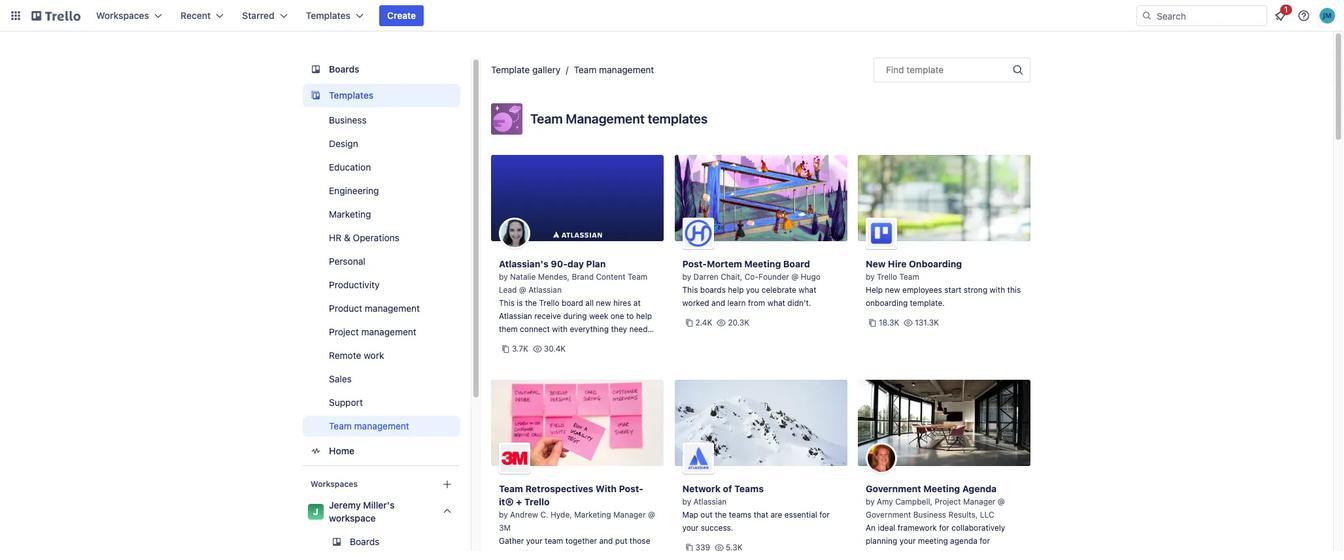 Task type: locate. For each thing, give the bounding box(es) containing it.
2 horizontal spatial post-
[[683, 258, 707, 270]]

new up week
[[596, 298, 611, 308]]

0 vertical spatial project
[[329, 326, 359, 338]]

2 horizontal spatial to
[[627, 311, 634, 321]]

need
[[630, 324, 648, 334]]

boards link down the jeremy miller's workspace
[[303, 532, 461, 551]]

2 horizontal spatial your
[[900, 536, 916, 546]]

0 vertical spatial boards link
[[303, 58, 461, 81]]

notes
[[582, 550, 604, 551]]

team management link down "support" link
[[303, 416, 461, 437]]

engineering
[[329, 185, 379, 196]]

by up map
[[683, 497, 692, 507]]

1 horizontal spatial for
[[940, 523, 950, 533]]

1 horizontal spatial new
[[885, 285, 901, 295]]

this inside post-mortem meeting board by darren chait, co-founder @ hugo this boards help you celebrate what worked and learn from what didn't.
[[683, 285, 698, 295]]

j
[[313, 506, 319, 517]]

management inside project management link
[[361, 326, 417, 338]]

support
[[329, 397, 363, 408]]

by up help
[[866, 272, 875, 282]]

1 vertical spatial new
[[596, 298, 611, 308]]

1 vertical spatial meeting
[[924, 483, 961, 495]]

for up meeting
[[940, 523, 950, 533]]

remote
[[329, 350, 361, 361]]

manager inside government meeting agenda by amy campbell, project manager @ government business results, llc an ideal framework for collaboratively planning your meeting agenda for recurring team meetings.
[[964, 497, 996, 507]]

0 horizontal spatial itⓡ
[[499, 497, 514, 508]]

home
[[329, 446, 355, 457]]

team inside atlassian's 90-day plan by natalie mendes, brand content team lead @ atlassian this is the trello board all new hires at atlassian receive during week one to help them connect with everything they need to be successful here.
[[628, 272, 648, 282]]

0 vertical spatial post-
[[683, 258, 707, 270]]

with left this
[[990, 285, 1006, 295]]

with up here.
[[552, 324, 568, 334]]

itⓡ down gather
[[519, 550, 531, 551]]

18.3k
[[879, 318, 900, 328]]

your down framework
[[900, 536, 916, 546]]

project management
[[329, 326, 417, 338]]

0 vertical spatial and
[[712, 298, 726, 308]]

0 horizontal spatial for
[[820, 510, 830, 520]]

0 vertical spatial marketing
[[329, 209, 371, 220]]

c.
[[541, 510, 549, 520]]

team up super
[[545, 536, 563, 546]]

trello
[[877, 272, 898, 282], [539, 298, 560, 308], [525, 497, 550, 508]]

the right the is
[[525, 298, 537, 308]]

0 vertical spatial team management
[[574, 64, 654, 75]]

by
[[499, 272, 508, 282], [683, 272, 692, 282], [866, 272, 875, 282], [683, 497, 692, 507], [866, 497, 875, 507], [499, 510, 508, 520]]

that
[[754, 510, 769, 520]]

government up ideal
[[866, 510, 911, 520]]

all
[[586, 298, 594, 308]]

work inside 'link'
[[364, 350, 384, 361]]

during
[[564, 311, 587, 321]]

brand
[[572, 272, 594, 282]]

1 horizontal spatial your
[[683, 523, 699, 533]]

1 vertical spatial itⓡ
[[519, 550, 531, 551]]

template
[[907, 64, 944, 75]]

1 horizontal spatial this
[[683, 285, 698, 295]]

to inside team retrospectives with post- itⓡ + trello by andrew c. hyde, marketing manager @ 3m gather your team together and put those post-itⓡ super sticky notes to work wit
[[606, 550, 614, 551]]

1 horizontal spatial help
[[728, 285, 744, 295]]

team management down "support" link
[[329, 421, 409, 432]]

0 vertical spatial help
[[728, 285, 744, 295]]

1 horizontal spatial project
[[935, 497, 961, 507]]

0 vertical spatial government
[[866, 483, 922, 495]]

0 horizontal spatial new
[[596, 298, 611, 308]]

you
[[746, 285, 760, 295]]

@ down board
[[792, 272, 799, 282]]

boards link up the templates link
[[303, 58, 461, 81]]

put
[[615, 536, 628, 546]]

natalie
[[510, 272, 536, 282]]

1 vertical spatial and
[[600, 536, 613, 546]]

template gallery
[[491, 64, 561, 75]]

manager up put
[[614, 510, 646, 520]]

1 horizontal spatial the
[[715, 510, 727, 520]]

this left the is
[[499, 298, 515, 308]]

boards right board icon
[[329, 63, 360, 75]]

by up 3m
[[499, 510, 508, 520]]

by left amy
[[866, 497, 875, 507]]

teams
[[735, 483, 764, 495]]

1 horizontal spatial business
[[914, 510, 947, 520]]

trello up c.
[[525, 497, 550, 508]]

everything
[[570, 324, 609, 334]]

1 vertical spatial help
[[636, 311, 652, 321]]

0 vertical spatial to
[[627, 311, 634, 321]]

0 vertical spatial business
[[329, 114, 367, 126]]

to right 'notes'
[[606, 550, 614, 551]]

by inside government meeting agenda by amy campbell, project manager @ government business results, llc an ideal framework for collaboratively planning your meeting agenda for recurring team meetings.
[[866, 497, 875, 507]]

1 horizontal spatial itⓡ
[[519, 550, 531, 551]]

trello down hire
[[877, 272, 898, 282]]

0 horizontal spatial this
[[499, 298, 515, 308]]

help inside atlassian's 90-day plan by natalie mendes, brand content team lead @ atlassian this is the trello board all new hires at atlassian receive during week one to help them connect with everything they need to be successful here.
[[636, 311, 652, 321]]

team management link
[[574, 64, 654, 75], [303, 416, 461, 437]]

management down product management link
[[361, 326, 417, 338]]

team inside team retrospectives with post- itⓡ + trello by andrew c. hyde, marketing manager @ 3m gather your team together and put those post-itⓡ super sticky notes to work wit
[[499, 483, 523, 495]]

0 vertical spatial workspaces
[[96, 10, 149, 21]]

this inside atlassian's 90-day plan by natalie mendes, brand content team lead @ atlassian this is the trello board all new hires at atlassian receive during week one to help them connect with everything they need to be successful here.
[[499, 298, 515, 308]]

your
[[683, 523, 699, 533], [526, 536, 543, 546], [900, 536, 916, 546]]

0 vertical spatial team
[[545, 536, 563, 546]]

0 vertical spatial itⓡ
[[499, 497, 514, 508]]

1 vertical spatial project
[[935, 497, 961, 507]]

post- right with
[[619, 483, 644, 495]]

recent button
[[173, 5, 232, 26]]

to left be
[[499, 338, 507, 347]]

and down boards
[[712, 298, 726, 308]]

to right one
[[627, 311, 634, 321]]

itⓡ
[[499, 497, 514, 508], [519, 550, 531, 551]]

board image
[[308, 61, 324, 77]]

1 vertical spatial government
[[866, 510, 911, 520]]

mortem
[[707, 258, 742, 270]]

by up "lead"
[[499, 272, 508, 282]]

business up the design
[[329, 114, 367, 126]]

1 horizontal spatial with
[[990, 285, 1006, 295]]

0 vertical spatial team management link
[[574, 64, 654, 75]]

team up +
[[499, 483, 523, 495]]

1 vertical spatial boards
[[350, 536, 380, 548]]

workspaces
[[96, 10, 149, 21], [311, 480, 358, 489]]

0 horizontal spatial your
[[526, 536, 543, 546]]

new inside new hire onboarding by trello team help new employees start strong with this onboarding template.
[[885, 285, 901, 295]]

0 horizontal spatial marketing
[[329, 209, 371, 220]]

and inside post-mortem meeting board by darren chait, co-founder @ hugo this boards help you celebrate what worked and learn from what didn't.
[[712, 298, 726, 308]]

1 horizontal spatial team management
[[574, 64, 654, 75]]

1 horizontal spatial marketing
[[575, 510, 611, 520]]

product management link
[[303, 298, 461, 319]]

hr & operations link
[[303, 228, 461, 249]]

learn
[[728, 298, 746, 308]]

1 horizontal spatial manager
[[964, 497, 996, 507]]

@ up the collaboratively
[[998, 497, 1005, 507]]

1 vertical spatial team management link
[[303, 416, 461, 437]]

1 vertical spatial post-
[[619, 483, 644, 495]]

one
[[611, 311, 625, 321]]

2 vertical spatial atlassian
[[694, 497, 727, 507]]

0 horizontal spatial team management
[[329, 421, 409, 432]]

team down hire
[[900, 272, 920, 282]]

1 vertical spatial workspaces
[[311, 480, 358, 489]]

Find template field
[[874, 58, 1031, 82]]

0 horizontal spatial manager
[[614, 510, 646, 520]]

help up learn
[[728, 285, 744, 295]]

manager down "agenda"
[[964, 497, 996, 507]]

1 vertical spatial marketing
[[575, 510, 611, 520]]

open information menu image
[[1298, 9, 1311, 22]]

manager
[[964, 497, 996, 507], [614, 510, 646, 520]]

this
[[683, 285, 698, 295], [499, 298, 515, 308]]

0 horizontal spatial what
[[768, 298, 786, 308]]

0 horizontal spatial help
[[636, 311, 652, 321]]

to for 90-
[[627, 311, 634, 321]]

0 vertical spatial what
[[799, 285, 817, 295]]

0 vertical spatial boards
[[329, 63, 360, 75]]

1 vertical spatial business
[[914, 510, 947, 520]]

0 horizontal spatial and
[[600, 536, 613, 546]]

meeting
[[918, 536, 948, 546]]

onboarding
[[866, 298, 908, 308]]

team inside new hire onboarding by trello team help new employees start strong with this onboarding template.
[[900, 272, 920, 282]]

retrospectives
[[526, 483, 594, 495]]

team down framework
[[902, 550, 921, 551]]

new up onboarding
[[885, 285, 901, 295]]

0 vertical spatial manager
[[964, 497, 996, 507]]

boards down the workspace
[[350, 536, 380, 548]]

atlassian up out
[[694, 497, 727, 507]]

boards link
[[303, 58, 461, 81], [303, 532, 461, 551]]

0 horizontal spatial meeting
[[745, 258, 781, 270]]

team management up team management templates
[[574, 64, 654, 75]]

amy campbell, project manager @ government business results, llc image
[[866, 443, 898, 474]]

work down project management
[[364, 350, 384, 361]]

framework
[[898, 523, 937, 533]]

successful
[[520, 338, 560, 347]]

help up need
[[636, 311, 652, 321]]

1 vertical spatial team management
[[329, 421, 409, 432]]

education
[[329, 162, 371, 173]]

create button
[[379, 5, 424, 26]]

sales link
[[303, 369, 461, 390]]

the up the success.
[[715, 510, 727, 520]]

work
[[364, 350, 384, 361], [616, 550, 634, 551]]

connect
[[520, 324, 550, 334]]

0 vertical spatial meeting
[[745, 258, 781, 270]]

the inside network of teams by atlassian map out the teams that are essential for your success.
[[715, 510, 727, 520]]

your down map
[[683, 523, 699, 533]]

by inside network of teams by atlassian map out the teams that are essential for your success.
[[683, 497, 692, 507]]

0 horizontal spatial work
[[364, 350, 384, 361]]

1 vertical spatial the
[[715, 510, 727, 520]]

business up framework
[[914, 510, 947, 520]]

new
[[885, 285, 901, 295], [596, 298, 611, 308]]

the inside atlassian's 90-day plan by natalie mendes, brand content team lead @ atlassian this is the trello board all new hires at atlassian receive during week one to help them connect with everything they need to be successful here.
[[525, 298, 537, 308]]

starred
[[242, 10, 275, 21]]

marketing up together
[[575, 510, 611, 520]]

templates link
[[303, 84, 461, 107]]

project management link
[[303, 322, 461, 343]]

manager inside team retrospectives with post- itⓡ + trello by andrew c. hyde, marketing manager @ 3m gather your team together and put those post-itⓡ super sticky notes to work wit
[[614, 510, 646, 520]]

your up super
[[526, 536, 543, 546]]

template gallery link
[[491, 64, 561, 75]]

0 horizontal spatial team
[[545, 536, 563, 546]]

2 vertical spatial trello
[[525, 497, 550, 508]]

by inside atlassian's 90-day plan by natalie mendes, brand content team lead @ atlassian this is the trello board all new hires at atlassian receive during week one to help them connect with everything they need to be successful here.
[[499, 272, 508, 282]]

post- down gather
[[499, 550, 519, 551]]

hr
[[329, 232, 342, 243]]

1 horizontal spatial meeting
[[924, 483, 961, 495]]

back to home image
[[31, 5, 80, 26]]

project up results,
[[935, 497, 961, 507]]

1 horizontal spatial and
[[712, 298, 726, 308]]

1 horizontal spatial post-
[[619, 483, 644, 495]]

meeting up campbell,
[[924, 483, 961, 495]]

management
[[599, 64, 654, 75], [365, 303, 420, 314], [361, 326, 417, 338], [354, 421, 409, 432]]

at
[[634, 298, 641, 308]]

@ down natalie
[[519, 285, 526, 295]]

itⓡ left +
[[499, 497, 514, 508]]

atlassian down mendes,
[[529, 285, 562, 295]]

and left put
[[600, 536, 613, 546]]

llc
[[980, 510, 995, 520]]

find template
[[886, 64, 944, 75]]

help inside post-mortem meeting board by darren chait, co-founder @ hugo this boards help you celebrate what worked and learn from what didn't.
[[728, 285, 744, 295]]

work down put
[[616, 550, 634, 551]]

for right essential
[[820, 510, 830, 520]]

worked
[[683, 298, 710, 308]]

meeting up the 'co-'
[[745, 258, 781, 270]]

operations
[[353, 232, 400, 243]]

1 vertical spatial what
[[768, 298, 786, 308]]

2 boards link from the top
[[303, 532, 461, 551]]

for down the collaboratively
[[980, 536, 990, 546]]

jeremy miller (jeremymiller198) image
[[1320, 8, 1336, 24]]

0 vertical spatial with
[[990, 285, 1006, 295]]

templates up board icon
[[306, 10, 351, 21]]

essential
[[785, 510, 818, 520]]

0 horizontal spatial workspaces
[[96, 10, 149, 21]]

0 horizontal spatial post-
[[499, 550, 519, 551]]

2 government from the top
[[866, 510, 911, 520]]

those
[[630, 536, 651, 546]]

1 vertical spatial team
[[902, 550, 921, 551]]

1 vertical spatial work
[[616, 550, 634, 551]]

management up team management templates
[[599, 64, 654, 75]]

what
[[799, 285, 817, 295], [768, 298, 786, 308]]

1 vertical spatial boards link
[[303, 532, 461, 551]]

management down productivity link
[[365, 303, 420, 314]]

help
[[728, 285, 744, 295], [636, 311, 652, 321]]

andrew c. hyde, marketing manager @ 3m image
[[499, 443, 531, 474]]

0 vertical spatial the
[[525, 298, 537, 308]]

atlassian down the is
[[499, 311, 532, 321]]

1 horizontal spatial to
[[606, 550, 614, 551]]

amy
[[877, 497, 894, 507]]

team right team management icon
[[531, 111, 563, 126]]

success.
[[701, 523, 734, 533]]

team inside government meeting agenda by amy campbell, project manager @ government business results, llc an ideal framework for collaboratively planning your meeting agenda for recurring team meetings.
[[902, 550, 921, 551]]

0 horizontal spatial business
[[329, 114, 367, 126]]

recent
[[181, 10, 211, 21]]

0 horizontal spatial with
[[552, 324, 568, 334]]

recurring
[[866, 550, 900, 551]]

this up worked on the right bottom of page
[[683, 285, 698, 295]]

team management link up team management templates
[[574, 64, 654, 75]]

0 vertical spatial trello
[[877, 272, 898, 282]]

gallery
[[533, 64, 561, 75]]

2 vertical spatial post-
[[499, 550, 519, 551]]

0 horizontal spatial team management link
[[303, 416, 461, 437]]

home image
[[308, 444, 324, 459]]

1 horizontal spatial what
[[799, 285, 817, 295]]

1 horizontal spatial work
[[616, 550, 634, 551]]

3.7k
[[512, 344, 529, 354]]

government up amy
[[866, 483, 922, 495]]

templates
[[306, 10, 351, 21], [329, 90, 374, 101]]

hire
[[888, 258, 907, 270]]

0 vertical spatial templates
[[306, 10, 351, 21]]

productivity
[[329, 279, 380, 290]]

1 notification image
[[1273, 8, 1289, 24]]

by inside post-mortem meeting board by darren chait, co-founder @ hugo this boards help you celebrate what worked and learn from what didn't.
[[683, 272, 692, 282]]

trello up the receive
[[539, 298, 560, 308]]

darren chait, co-founder @ hugo image
[[683, 218, 714, 249]]

create a workspace image
[[440, 477, 455, 493]]

1 vertical spatial with
[[552, 324, 568, 334]]

2 vertical spatial to
[[606, 550, 614, 551]]

an
[[866, 523, 876, 533]]

sales
[[329, 374, 352, 385]]

boards for 2nd "boards" link from the top of the page
[[350, 536, 380, 548]]

what down hugo
[[799, 285, 817, 295]]

marketing up &
[[329, 209, 371, 220]]

employees
[[903, 285, 943, 295]]

@ up those
[[648, 510, 655, 520]]

by left darren at the right of page
[[683, 272, 692, 282]]

1 horizontal spatial team
[[902, 550, 921, 551]]

boards
[[701, 285, 726, 295]]

1 vertical spatial this
[[499, 298, 515, 308]]

what down 'celebrate'
[[768, 298, 786, 308]]

2 horizontal spatial for
[[980, 536, 990, 546]]

trello inside new hire onboarding by trello team help new employees start strong with this onboarding template.
[[877, 272, 898, 282]]

chait,
[[721, 272, 743, 282]]

are
[[771, 510, 783, 520]]

templates right template board icon
[[329, 90, 374, 101]]

team up the at
[[628, 272, 648, 282]]

for inside network of teams by atlassian map out the teams that are essential for your success.
[[820, 510, 830, 520]]

1 vertical spatial for
[[940, 523, 950, 533]]

0 horizontal spatial the
[[525, 298, 537, 308]]

post- up darren at the right of page
[[683, 258, 707, 270]]

project up remote
[[329, 326, 359, 338]]

@ inside team retrospectives with post- itⓡ + trello by andrew c. hyde, marketing manager @ 3m gather your team together and put those post-itⓡ super sticky notes to work wit
[[648, 510, 655, 520]]

and
[[712, 298, 726, 308], [600, 536, 613, 546]]

out
[[701, 510, 713, 520]]

them
[[499, 324, 518, 334]]

workspaces inside 'dropdown button'
[[96, 10, 149, 21]]

+
[[516, 497, 522, 508]]



Task type: describe. For each thing, give the bounding box(es) containing it.
hyde,
[[551, 510, 572, 520]]

and inside team retrospectives with post- itⓡ + trello by andrew c. hyde, marketing manager @ 3m gather your team together and put those post-itⓡ super sticky notes to work wit
[[600, 536, 613, 546]]

meeting inside post-mortem meeting board by darren chait, co-founder @ hugo this boards help you celebrate what worked and learn from what didn't.
[[745, 258, 781, 270]]

atlassian image
[[683, 443, 714, 474]]

receive
[[535, 311, 561, 321]]

business inside government meeting agenda by amy campbell, project manager @ government business results, llc an ideal framework for collaboratively planning your meeting agenda for recurring team meetings.
[[914, 510, 947, 520]]

lead
[[499, 285, 517, 295]]

with inside atlassian's 90-day plan by natalie mendes, brand content team lead @ atlassian this is the trello board all new hires at atlassian receive during week one to help them connect with everything they need to be successful here.
[[552, 324, 568, 334]]

trello team image
[[866, 218, 898, 249]]

sticky
[[557, 550, 580, 551]]

primary element
[[0, 0, 1344, 31]]

project inside government meeting agenda by amy campbell, project manager @ government business results, llc an ideal framework for collaboratively planning your meeting agenda for recurring team meetings.
[[935, 497, 961, 507]]

co-
[[745, 272, 759, 282]]

support link
[[303, 393, 461, 413]]

by inside team retrospectives with post- itⓡ + trello by andrew c. hyde, marketing manager @ 3m gather your team together and put those post-itⓡ super sticky notes to work wit
[[499, 510, 508, 520]]

andrew
[[510, 510, 538, 520]]

1 horizontal spatial workspaces
[[311, 480, 358, 489]]

post- inside post-mortem meeting board by darren chait, co-founder @ hugo this boards help you celebrate what worked and learn from what didn't.
[[683, 258, 707, 270]]

post-mortem meeting board by darren chait, co-founder @ hugo this boards help you celebrate what worked and learn from what didn't.
[[683, 258, 821, 308]]

90-
[[551, 258, 568, 270]]

hugo
[[801, 272, 821, 282]]

atlassian's 90-day plan by natalie mendes, brand content team lead @ atlassian this is the trello board all new hires at atlassian receive during week one to help them connect with everything they need to be successful here.
[[499, 258, 652, 347]]

together
[[566, 536, 597, 546]]

mendes,
[[538, 272, 570, 282]]

1 vertical spatial atlassian
[[499, 311, 532, 321]]

template.
[[910, 298, 945, 308]]

team management icon image
[[491, 103, 523, 135]]

management down "support" link
[[354, 421, 409, 432]]

home link
[[303, 440, 461, 463]]

boards for 2nd "boards" link from the bottom
[[329, 63, 360, 75]]

@ inside government meeting agenda by amy campbell, project manager @ government business results, llc an ideal framework for collaboratively planning your meeting agenda for recurring team meetings.
[[998, 497, 1005, 507]]

natalie mendes, brand content team lead @ atlassian image
[[499, 218, 531, 249]]

meeting inside government meeting agenda by amy campbell, project manager @ government business results, llc an ideal framework for collaboratively planning your meeting agenda for recurring team meetings.
[[924, 483, 961, 495]]

board
[[562, 298, 583, 308]]

Search field
[[1153, 6, 1267, 26]]

your inside government meeting agenda by amy campbell, project manager @ government business results, llc an ideal framework for collaboratively planning your meeting agenda for recurring team meetings.
[[900, 536, 916, 546]]

with inside new hire onboarding by trello team help new employees start strong with this onboarding template.
[[990, 285, 1006, 295]]

@ inside post-mortem meeting board by darren chait, co-founder @ hugo this boards help you celebrate what worked and learn from what didn't.
[[792, 272, 799, 282]]

1 vertical spatial to
[[499, 338, 507, 347]]

management
[[566, 111, 645, 126]]

templates inside "dropdown button"
[[306, 10, 351, 21]]

1 vertical spatial templates
[[329, 90, 374, 101]]

gather
[[499, 536, 524, 546]]

darren
[[694, 272, 719, 282]]

productivity link
[[303, 275, 461, 296]]

work inside team retrospectives with post- itⓡ + trello by andrew c. hyde, marketing manager @ 3m gather your team together and put those post-itⓡ super sticky notes to work wit
[[616, 550, 634, 551]]

team management templates
[[531, 111, 708, 126]]

from
[[748, 298, 766, 308]]

0 vertical spatial atlassian
[[529, 285, 562, 295]]

131.3k
[[915, 318, 940, 328]]

day
[[568, 258, 584, 270]]

strong
[[964, 285, 988, 295]]

atlassian's
[[499, 258, 549, 270]]

find
[[886, 64, 905, 75]]

search image
[[1142, 10, 1153, 21]]

trello inside atlassian's 90-day plan by natalie mendes, brand content team lead @ atlassian this is the trello board all new hires at atlassian receive during week one to help them connect with everything they need to be successful here.
[[539, 298, 560, 308]]

team inside team retrospectives with post- itⓡ + trello by andrew c. hyde, marketing manager @ 3m gather your team together and put those post-itⓡ super sticky notes to work wit
[[545, 536, 563, 546]]

by inside new hire onboarding by trello team help new employees start strong with this onboarding template.
[[866, 272, 875, 282]]

collaboratively
[[952, 523, 1006, 533]]

agenda
[[951, 536, 978, 546]]

with
[[596, 483, 617, 495]]

to for retrospectives
[[606, 550, 614, 551]]

team right gallery
[[574, 64, 597, 75]]

@ inside atlassian's 90-day plan by natalie mendes, brand content team lead @ atlassian this is the trello board all new hires at atlassian receive during week one to help them connect with everything they need to be successful here.
[[519, 285, 526, 295]]

onboarding
[[909, 258, 963, 270]]

template
[[491, 64, 530, 75]]

30.4k
[[544, 344, 566, 354]]

new hire onboarding by trello team help new employees start strong with this onboarding template.
[[866, 258, 1021, 308]]

management inside product management link
[[365, 303, 420, 314]]

meetings.
[[923, 550, 959, 551]]

personal link
[[303, 251, 461, 272]]

super
[[533, 550, 555, 551]]

engineering link
[[303, 181, 461, 201]]

atlassian inside network of teams by atlassian map out the teams that are essential for your success.
[[694, 497, 727, 507]]

this
[[1008, 285, 1021, 295]]

hires
[[614, 298, 632, 308]]

2 vertical spatial for
[[980, 536, 990, 546]]

1 boards link from the top
[[303, 58, 461, 81]]

founder
[[759, 272, 789, 282]]

&
[[344, 232, 351, 243]]

new inside atlassian's 90-day plan by natalie mendes, brand content team lead @ atlassian this is the trello board all new hires at atlassian receive during week one to help them connect with everything they need to be successful here.
[[596, 298, 611, 308]]

team down support on the bottom of page
[[329, 421, 352, 432]]

be
[[509, 338, 518, 347]]

plan
[[586, 258, 606, 270]]

teams
[[729, 510, 752, 520]]

1 government from the top
[[866, 483, 922, 495]]

board
[[784, 258, 810, 270]]

business link
[[303, 110, 461, 131]]

1 horizontal spatial team management link
[[574, 64, 654, 75]]

templates
[[648, 111, 708, 126]]

results,
[[949, 510, 978, 520]]

personal
[[329, 256, 366, 267]]

team retrospectives with post- itⓡ + trello by andrew c. hyde, marketing manager @ 3m gather your team together and put those post-itⓡ super sticky notes to work wit
[[499, 483, 655, 551]]

network
[[683, 483, 721, 495]]

map
[[683, 510, 699, 520]]

2.4k
[[696, 318, 713, 328]]

starred button
[[234, 5, 296, 26]]

agenda
[[963, 483, 997, 495]]

templates button
[[298, 5, 372, 26]]

marketing inside team retrospectives with post- itⓡ + trello by andrew c. hyde, marketing manager @ 3m gather your team together and put those post-itⓡ super sticky notes to work wit
[[575, 510, 611, 520]]

trello inside team retrospectives with post- itⓡ + trello by andrew c. hyde, marketing manager @ 3m gather your team together and put those post-itⓡ super sticky notes to work wit
[[525, 497, 550, 508]]

marketing link
[[303, 204, 461, 225]]

product management
[[329, 303, 420, 314]]

your inside network of teams by atlassian map out the teams that are essential for your success.
[[683, 523, 699, 533]]

template board image
[[308, 88, 324, 103]]

network of teams by atlassian map out the teams that are essential for your success.
[[683, 483, 830, 533]]

your inside team retrospectives with post- itⓡ + trello by andrew c. hyde, marketing manager @ 3m gather your team together and put those post-itⓡ super sticky notes to work wit
[[526, 536, 543, 546]]

0 horizontal spatial project
[[329, 326, 359, 338]]

help
[[866, 285, 883, 295]]

is
[[517, 298, 523, 308]]



Task type: vqa. For each thing, say whether or not it's contained in the screenshot.


